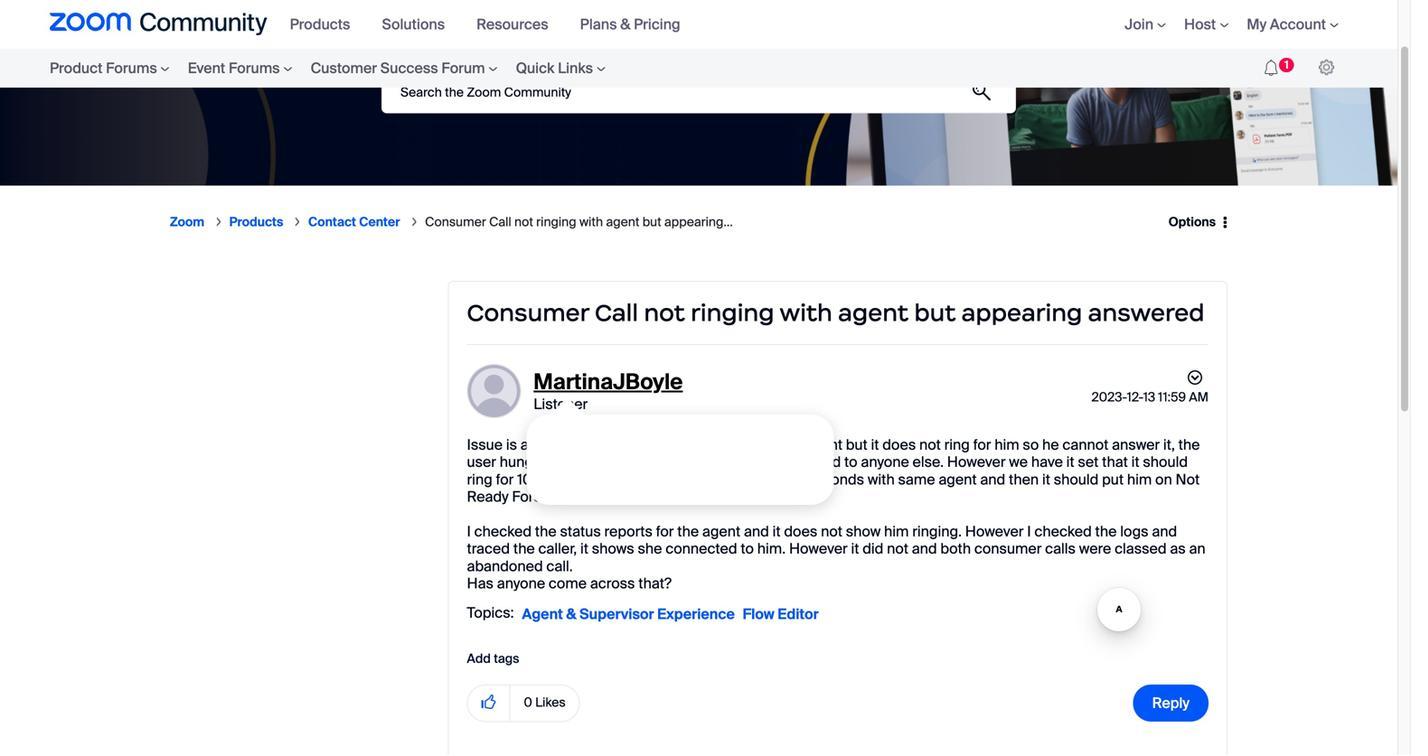 Task type: vqa. For each thing, say whether or not it's contained in the screenshot.
the meetings
no



Task type: locate. For each thing, give the bounding box(es) containing it.
consumer for consumer call not ringing with agent but appearing...
[[425, 214, 486, 231]]

0 horizontal spatial 10
[[517, 470, 532, 489]]

0 vertical spatial consumer
[[532, 436, 599, 455]]

forums down 'community.title' image
[[106, 59, 157, 78]]

0 horizontal spatial i
[[467, 523, 471, 542]]

13
[[1143, 389, 1156, 406]]

products
[[290, 15, 350, 34], [229, 214, 283, 231]]

call
[[702, 453, 724, 472]]

agent inside i checked the status reports for the agent and it does not show him ringing. however i checked the logs and traced the caller, it shows she connected to him. however it did not and both consumer calls were classed as an abandoned call. has anyone come across that?
[[702, 523, 741, 542]]

should right the that
[[1143, 453, 1188, 472]]

& right plans
[[620, 15, 631, 34]]

1 vertical spatial with
[[780, 298, 833, 328]]

forums
[[106, 59, 157, 78], [229, 59, 280, 78]]

0 vertical spatial anyone
[[861, 453, 909, 472]]

ring right it.
[[705, 470, 730, 489]]

listener
[[534, 395, 588, 414]]

the left caller,
[[513, 540, 535, 559]]

contact
[[308, 214, 356, 231]]

answered inside issue is a consumer is ringing, it is presented to an agent but it does not ring for him so he cannot answer it, the user hung on for 4 minutes and the call wasn't presented to anyone else. however we have it set that it should ring for 10 seconds, if not answered ring another 10 seconds with same agent and then it should put him on not ready forced and it is not doing it.
[[636, 470, 701, 489]]

0 horizontal spatial answered
[[636, 470, 701, 489]]

solutions
[[382, 15, 445, 34]]

does inside i checked the status reports for the agent and it does not show him ringing. however i checked the logs and traced the caller, it shows she connected to him. however it did not and both consumer calls were classed as an abandoned call. has anyone come across that?
[[784, 523, 818, 542]]

call
[[489, 214, 511, 231], [595, 298, 638, 328]]

1 horizontal spatial does
[[883, 436, 916, 455]]

1 horizontal spatial ringing
[[691, 298, 774, 328]]

products right zoom link
[[229, 214, 283, 231]]

ring right "else." at the bottom right of the page
[[944, 436, 970, 455]]

same
[[898, 470, 935, 489]]

0 vertical spatial list
[[170, 199, 1157, 245]]

list
[[170, 199, 1157, 245], [467, 602, 1209, 627]]

join link
[[1125, 15, 1166, 34]]

ring
[[944, 436, 970, 455], [467, 470, 492, 489], [705, 470, 730, 489]]

2 vertical spatial with
[[868, 470, 895, 489]]

anyone left "else." at the bottom right of the page
[[861, 453, 909, 472]]

him inside i checked the status reports for the agent and it does not show him ringing. however i checked the logs and traced the caller, it shows she connected to him. however it did not and both consumer calls were classed as an abandoned call. has anyone come across that?
[[884, 523, 909, 542]]

it left if
[[591, 488, 599, 507]]

ready
[[467, 488, 509, 507]]

1 horizontal spatial ring
[[705, 470, 730, 489]]

0 horizontal spatial does
[[784, 523, 818, 542]]

for inside i checked the status reports for the agent and it does not show him ringing. however i checked the logs and traced the caller, it shows she connected to him. however it did not and both consumer calls were classed as an abandoned call. has anyone come across that?
[[656, 523, 674, 542]]

anyone
[[861, 453, 909, 472], [497, 575, 545, 594]]

not
[[514, 214, 533, 231], [644, 298, 685, 328], [919, 436, 941, 455], [611, 470, 633, 489], [617, 488, 638, 507], [821, 523, 843, 542], [887, 540, 908, 559]]

1 vertical spatial list
[[467, 602, 1209, 627]]

put
[[1102, 470, 1124, 489]]

products link
[[290, 15, 364, 34], [229, 214, 283, 231]]

to left the same
[[844, 453, 858, 472]]

0 horizontal spatial products
[[229, 214, 283, 231]]

does left show
[[784, 523, 818, 542]]

answered down the ringing, on the left
[[636, 470, 701, 489]]

zoom
[[170, 214, 204, 231]]

2 horizontal spatial but
[[914, 298, 956, 328]]

checked down then on the bottom right of page
[[1035, 523, 1092, 542]]

1 vertical spatial call
[[595, 298, 638, 328]]

2 checked from the left
[[1035, 523, 1092, 542]]

it.
[[683, 488, 695, 507]]

0 horizontal spatial on
[[537, 453, 554, 472]]

appearing
[[962, 298, 1082, 328]]

‎2023-12-13 11:59 am
[[1092, 389, 1209, 406]]

doing
[[642, 488, 680, 507]]

it right the that
[[1132, 453, 1140, 472]]

1 vertical spatial &
[[566, 605, 576, 624]]

however left we
[[947, 453, 1006, 472]]

1 horizontal spatial i
[[1027, 523, 1031, 542]]

quick links link
[[507, 49, 615, 88]]

consumer up "martinajboyle" image
[[467, 298, 589, 328]]

1 horizontal spatial an
[[1189, 540, 1206, 559]]

1 horizontal spatial consumer
[[974, 540, 1042, 559]]

anyone up the 'agent'
[[497, 575, 545, 594]]

forum
[[442, 59, 485, 78]]

to left him.
[[741, 540, 754, 559]]

2 vertical spatial him
[[884, 523, 909, 542]]

plans & pricing link
[[580, 15, 694, 34]]

menu bar containing product forums
[[14, 49, 651, 88]]

2 forums from the left
[[229, 59, 280, 78]]

plans & pricing
[[580, 15, 680, 34]]

another
[[733, 470, 785, 489]]

should down cannot
[[1054, 470, 1099, 489]]

add
[[467, 651, 491, 667]]

but
[[643, 214, 661, 231], [914, 298, 956, 328], [846, 436, 868, 455]]

1 horizontal spatial anyone
[[861, 453, 909, 472]]

0 vertical spatial call
[[489, 214, 511, 231]]

ring down issue
[[467, 470, 492, 489]]

products link right zoom link
[[229, 214, 283, 231]]

2 vertical spatial but
[[846, 436, 868, 455]]

with inside issue is a consumer is ringing, it is presented to an agent but it does not ring for him so he cannot answer it, the user hung on for 4 minutes and the call wasn't presented to anyone else. however we have it set that it should ring for 10 seconds, if not answered ring another 10 seconds with same agent and then it should put him on not ready forced and it is not doing it.
[[868, 470, 895, 489]]

the down it.
[[677, 523, 699, 542]]

it right caller,
[[580, 540, 588, 559]]

agent
[[606, 214, 640, 231], [838, 298, 909, 328], [804, 436, 843, 455], [939, 470, 977, 489], [702, 523, 741, 542]]

0 horizontal spatial anyone
[[497, 575, 545, 594]]

my account
[[1247, 15, 1326, 34]]

0 vertical spatial ringing
[[536, 214, 576, 231]]

community.title image
[[50, 13, 267, 36]]

call inside list
[[489, 214, 511, 231]]

as
[[1170, 540, 1186, 559]]

checked
[[474, 523, 532, 542], [1035, 523, 1092, 542]]

an
[[785, 436, 801, 455], [1189, 540, 1206, 559]]

1 horizontal spatial checked
[[1035, 523, 1092, 542]]

answered up 13
[[1088, 298, 1205, 328]]

1 vertical spatial consumer
[[974, 540, 1042, 559]]

consumer
[[532, 436, 599, 455], [974, 540, 1042, 559]]

on left not
[[1155, 470, 1172, 489]]

consumer inside issue is a consumer is ringing, it is presented to an agent but it does not ring for him so he cannot answer it, the user hung on for 4 minutes and the call wasn't presented to anyone else. however we have it set that it should ring for 10 seconds, if not answered ring another 10 seconds with same agent and then it should put him on not ready forced and it is not doing it.
[[532, 436, 599, 455]]

0 vertical spatial consumer
[[425, 214, 486, 231]]

topics: agent & supervisor experience flow editor
[[467, 604, 819, 624]]

checked up the abandoned
[[474, 523, 532, 542]]

both
[[941, 540, 971, 559]]

1 horizontal spatial but
[[846, 436, 868, 455]]

&
[[620, 15, 631, 34], [566, 605, 576, 624]]

to inside i checked the status reports for the agent and it does not show him ringing. however i checked the logs and traced the caller, it shows she connected to him. however it did not and both consumer calls were classed as an abandoned call. has anyone come across that?
[[741, 540, 754, 559]]

0 horizontal spatial products link
[[229, 214, 283, 231]]

1 vertical spatial answered
[[636, 470, 701, 489]]

0 horizontal spatial ringing
[[536, 214, 576, 231]]

10
[[517, 470, 532, 489], [789, 470, 803, 489]]

on right "a"
[[537, 453, 554, 472]]

1 horizontal spatial call
[[595, 298, 638, 328]]

2 horizontal spatial him
[[1127, 470, 1152, 489]]

the
[[1178, 436, 1200, 455], [677, 453, 698, 472], [535, 523, 557, 542], [677, 523, 699, 542], [1095, 523, 1117, 542], [513, 540, 535, 559]]

presented up another
[[696, 436, 765, 455]]

across
[[590, 575, 635, 594]]

consumer call not ringing with agent but appearing answered
[[467, 298, 1205, 328]]

but left the appearing...
[[643, 214, 661, 231]]

she
[[638, 540, 662, 559]]

but left appearing
[[914, 298, 956, 328]]

i checked the status reports for the agent and it does not show him ringing. however i checked the logs and traced the caller, it shows she connected to him. however it did not and both consumer calls were classed as an abandoned call. has anyone come across that?
[[467, 523, 1206, 594]]

ringing for appearing...
[[536, 214, 576, 231]]

0 vertical spatial &
[[620, 15, 631, 34]]

10 right another
[[789, 470, 803, 489]]

customer success forum link
[[302, 49, 507, 88]]

anyone inside i checked the status reports for the agent and it does not show him ringing. however i checked the logs and traced the caller, it shows she connected to him. however it did not and both consumer calls were classed as an abandoned call. has anyone come across that?
[[497, 575, 545, 594]]

menu bar containing products
[[281, 0, 703, 49]]

0 vertical spatial does
[[883, 436, 916, 455]]

success
[[380, 59, 438, 78]]

1 vertical spatial an
[[1189, 540, 1206, 559]]

1 horizontal spatial with
[[780, 298, 833, 328]]

does up the same
[[883, 436, 916, 455]]

seconds
[[807, 470, 864, 489]]

1 vertical spatial does
[[784, 523, 818, 542]]

it right then on the bottom right of page
[[1042, 470, 1050, 489]]

1 horizontal spatial 10
[[789, 470, 803, 489]]

0 horizontal spatial him
[[884, 523, 909, 542]]

agent inside list
[[606, 214, 640, 231]]

consumer inside list
[[425, 214, 486, 231]]

1 vertical spatial products link
[[229, 214, 283, 231]]

product forums link
[[50, 49, 179, 88]]

& right the 'agent'
[[566, 605, 576, 624]]

i
[[467, 523, 471, 542], [1027, 523, 1031, 542]]

i down ready at the bottom left of page
[[467, 523, 471, 542]]

0 horizontal spatial &
[[566, 605, 576, 624]]

for
[[973, 436, 991, 455], [557, 453, 575, 472], [496, 470, 514, 489], [656, 523, 674, 542]]

wasn't
[[728, 453, 769, 472]]

1 horizontal spatial products link
[[290, 15, 364, 34]]

products link up customer
[[290, 15, 364, 34]]

0 vertical spatial with
[[579, 214, 603, 231]]

is
[[506, 436, 517, 455], [603, 436, 614, 455], [682, 436, 693, 455], [603, 488, 614, 507]]

0 horizontal spatial an
[[785, 436, 801, 455]]

consumer right 'center'
[[425, 214, 486, 231]]

event forums link
[[179, 49, 302, 88]]

hung
[[500, 453, 533, 472]]

come
[[549, 575, 587, 594]]

if
[[600, 470, 608, 489]]

it left set
[[1066, 453, 1075, 472]]

1 horizontal spatial should
[[1143, 453, 1188, 472]]

2 horizontal spatial with
[[868, 470, 895, 489]]

however right him.
[[789, 540, 848, 559]]

1 horizontal spatial forums
[[229, 59, 280, 78]]

but up seconds
[[846, 436, 868, 455]]

0 vertical spatial but
[[643, 214, 661, 231]]

0 horizontal spatial to
[[741, 540, 754, 559]]

martinajboyle link
[[526, 368, 834, 505]]

user
[[467, 453, 496, 472]]

to up another
[[768, 436, 781, 455]]

and left we
[[980, 470, 1006, 489]]

him left so
[[995, 436, 1019, 455]]

ringing for appearing
[[691, 298, 774, 328]]

10 down "a"
[[517, 470, 532, 489]]

0 vertical spatial him
[[995, 436, 1019, 455]]

zoom link
[[170, 214, 204, 231]]

1 vertical spatial consumer
[[467, 298, 589, 328]]

1 horizontal spatial answered
[[1088, 298, 1205, 328]]

and left if
[[562, 488, 588, 507]]

is left "a"
[[506, 436, 517, 455]]

1 forums from the left
[[106, 59, 157, 78]]

2 horizontal spatial to
[[844, 453, 858, 472]]

1 vertical spatial anyone
[[497, 575, 545, 594]]

with for appearing
[[780, 298, 833, 328]]

an right as
[[1189, 540, 1206, 559]]

event forums
[[188, 59, 280, 78]]

1 horizontal spatial him
[[995, 436, 1019, 455]]

1 vertical spatial ringing
[[691, 298, 774, 328]]

consumer up seconds,
[[532, 436, 599, 455]]

0 horizontal spatial call
[[489, 214, 511, 231]]

1 vertical spatial but
[[914, 298, 956, 328]]

it left "else." at the bottom right of the page
[[871, 436, 879, 455]]

i left 'calls'
[[1027, 523, 1031, 542]]

reports
[[604, 523, 653, 542]]

consumer right the both
[[974, 540, 1042, 559]]

my account link
[[1247, 15, 1339, 34]]

on
[[537, 453, 554, 472], [1155, 470, 1172, 489]]

0 vertical spatial products link
[[290, 15, 364, 34]]

event
[[188, 59, 225, 78]]

1 horizontal spatial products
[[290, 15, 350, 34]]

0 horizontal spatial but
[[643, 214, 661, 231]]

flow editor link
[[743, 602, 819, 627]]

0 vertical spatial an
[[785, 436, 801, 455]]

is down minutes in the bottom left of the page
[[603, 488, 614, 507]]

but inside list
[[643, 214, 661, 231]]

0 horizontal spatial consumer
[[532, 436, 599, 455]]

links
[[558, 59, 593, 78]]

host link
[[1184, 15, 1229, 34]]

answered
[[1088, 298, 1205, 328], [636, 470, 701, 489]]

0 horizontal spatial checked
[[474, 523, 532, 542]]

1 horizontal spatial &
[[620, 15, 631, 34]]

presented right wasn't
[[773, 453, 841, 472]]

2 horizontal spatial ring
[[944, 436, 970, 455]]

1 vertical spatial him
[[1127, 470, 1152, 489]]

forums right event
[[229, 59, 280, 78]]

status
[[560, 523, 601, 542]]

connected
[[666, 540, 737, 559]]

an right wasn't
[[785, 436, 801, 455]]

menu bar
[[281, 0, 703, 49], [1098, 0, 1348, 49], [14, 49, 651, 88]]

an inside i checked the status reports for the agent and it does not show him ringing. however i checked the logs and traced the caller, it shows she connected to him. however it did not and both consumer calls were classed as an abandoned call. has anyone come across that?
[[1189, 540, 1206, 559]]

my
[[1247, 15, 1267, 34]]

0 horizontal spatial forums
[[106, 59, 157, 78]]

but for appearing
[[914, 298, 956, 328]]

with
[[579, 214, 603, 231], [780, 298, 833, 328], [868, 470, 895, 489]]

then
[[1009, 470, 1039, 489]]

None submit
[[961, 71, 1003, 113]]

1 horizontal spatial on
[[1155, 470, 1172, 489]]

1 10 from the left
[[517, 470, 532, 489]]

the left "status"
[[535, 523, 557, 542]]

products up customer
[[290, 15, 350, 34]]

2 i from the left
[[1027, 523, 1031, 542]]

him right put at the bottom
[[1127, 470, 1152, 489]]

0 horizontal spatial with
[[579, 214, 603, 231]]

1 vertical spatial products
[[229, 214, 283, 231]]

center
[[359, 214, 400, 231]]

him
[[995, 436, 1019, 455], [1127, 470, 1152, 489], [884, 523, 909, 542]]

0 vertical spatial answered
[[1088, 298, 1205, 328]]

him right did
[[884, 523, 909, 542]]



Task type: describe. For each thing, give the bounding box(es) containing it.
0 horizontal spatial should
[[1054, 470, 1099, 489]]

11:59
[[1158, 389, 1186, 406]]

forums for event forums
[[229, 59, 280, 78]]

‎2023-
[[1092, 389, 1127, 406]]

options
[[1169, 214, 1216, 230]]

forced
[[512, 488, 559, 507]]

solutions link
[[382, 15, 458, 34]]

however inside issue is a consumer is ringing, it is presented to an agent but it does not ring for him so he cannot answer it, the user hung on for 4 minutes and the call wasn't presented to anyone else. however we have it set that it should ring for 10 seconds, if not answered ring another 10 seconds with same agent and then it should put him on not ready forced and it is not doing it.
[[947, 453, 1006, 472]]

Search text field
[[382, 70, 1016, 113]]

traced
[[467, 540, 510, 559]]

plans
[[580, 15, 617, 34]]

am
[[1189, 389, 1209, 406]]

anyone inside issue is a consumer is ringing, it is presented to an agent but it does not ring for him so he cannot answer it, the user hung on for 4 minutes and the call wasn't presented to anyone else. however we have it set that it should ring for 10 seconds, if not answered ring another 10 seconds with same agent and then it should put him on not ready forced and it is not doing it.
[[861, 453, 909, 472]]

1 i from the left
[[467, 523, 471, 542]]

he
[[1042, 436, 1059, 455]]

forums for product forums
[[106, 59, 157, 78]]

account
[[1270, 15, 1326, 34]]

contact center link
[[308, 214, 400, 231]]

it right the ringing, on the left
[[670, 436, 678, 455]]

flow
[[743, 605, 774, 624]]

0 horizontal spatial presented
[[696, 436, 765, 455]]

we
[[1009, 453, 1028, 472]]

add tags button
[[467, 651, 519, 667]]

add tags
[[467, 651, 519, 667]]

the right it,
[[1178, 436, 1200, 455]]

it,
[[1163, 436, 1175, 455]]

logs
[[1120, 523, 1149, 542]]

product forums
[[50, 59, 157, 78]]

& inside menu bar
[[620, 15, 631, 34]]

appearing...
[[664, 214, 733, 231]]

a
[[521, 436, 529, 455]]

however right the ringing.
[[965, 523, 1024, 542]]

has
[[467, 575, 494, 594]]

consumer inside i checked the status reports for the agent and it does not show him ringing. however i checked the logs and traced the caller, it shows she connected to him. however it did not and both consumer calls were classed as an abandoned call. has anyone come across that?
[[974, 540, 1042, 559]]

minutes
[[591, 453, 644, 472]]

agent & supervisor experience link
[[522, 602, 735, 627]]

join
[[1125, 15, 1154, 34]]

experience
[[657, 605, 735, 624]]

call for consumer call not ringing with agent but appearing answered
[[595, 298, 638, 328]]

menu bar containing join
[[1098, 0, 1348, 49]]

ringing,
[[617, 436, 667, 455]]

the left logs on the right of the page
[[1095, 523, 1117, 542]]

reply
[[1152, 694, 1190, 713]]

cannot
[[1063, 436, 1109, 455]]

call.
[[546, 557, 573, 576]]

but inside issue is a consumer is ringing, it is presented to an agent but it does not ring for him so he cannot answer it, the user hung on for 4 minutes and the call wasn't presented to anyone else. however we have it set that it should ring for 10 seconds, if not answered ring another 10 seconds with same agent and then it should put him on not ready forced and it is not doing it.
[[846, 436, 868, 455]]

does inside issue is a consumer is ringing, it is presented to an agent but it does not ring for him so he cannot answer it, the user hung on for 4 minutes and the call wasn't presented to anyone else. however we have it set that it should ring for 10 seconds, if not answered ring another 10 seconds with same agent and then it should put him on not ready forced and it is not doing it.
[[883, 436, 916, 455]]

1 checked from the left
[[474, 523, 532, 542]]

else.
[[913, 453, 944, 472]]

martinajboyle
[[534, 368, 683, 396]]

1 horizontal spatial presented
[[773, 453, 841, 472]]

it down another
[[773, 523, 781, 542]]

quick
[[516, 59, 554, 78]]

have
[[1031, 453, 1063, 472]]

that
[[1102, 453, 1128, 472]]

0 horizontal spatial ring
[[467, 470, 492, 489]]

and up doing
[[648, 453, 673, 472]]

calls
[[1045, 540, 1076, 559]]

agent
[[522, 605, 563, 624]]

and down another
[[744, 523, 769, 542]]

consumer for consumer call not ringing with agent but appearing answered
[[467, 298, 589, 328]]

terryturtle85 image
[[1319, 59, 1334, 75]]

resources
[[477, 15, 548, 34]]

0
[[524, 695, 532, 711]]

issue is a consumer is ringing, it is presented to an agent but it does not ring for him so he cannot answer it, the user hung on for 4 minutes and the call wasn't presented to anyone else. however we have it set that it should ring for 10 seconds, if not answered ring another 10 seconds with same agent and then it should put him on not ready forced and it is not doing it.
[[467, 436, 1200, 507]]

is left call
[[682, 436, 693, 455]]

did
[[863, 540, 884, 559]]

abandoned
[[467, 557, 543, 576]]

classed
[[1115, 540, 1167, 559]]

reply link
[[1133, 685, 1209, 722]]

not
[[1176, 470, 1200, 489]]

with for appearing...
[[579, 214, 603, 231]]

likes
[[535, 695, 566, 711]]

list containing zoom
[[170, 199, 1157, 245]]

seconds,
[[536, 470, 596, 489]]

but for appearing...
[[643, 214, 661, 231]]

answer
[[1112, 436, 1160, 455]]

2 10 from the left
[[789, 470, 803, 489]]

issue
[[467, 436, 503, 455]]

martinajboyle image
[[467, 364, 521, 419]]

ringing.
[[912, 523, 962, 542]]

call for consumer call not ringing with agent but appearing...
[[489, 214, 511, 231]]

caller,
[[538, 540, 577, 559]]

list containing topics:
[[467, 602, 1209, 627]]

set
[[1078, 453, 1099, 472]]

customer success forum
[[311, 59, 485, 78]]

and right logs on the right of the page
[[1152, 523, 1177, 542]]

& inside topics: agent & supervisor experience flow editor
[[566, 605, 576, 624]]

is right 4
[[603, 436, 614, 455]]

quick links
[[516, 59, 593, 78]]

it left did
[[851, 540, 859, 559]]

resources link
[[477, 15, 562, 34]]

1
[[1285, 58, 1289, 72]]

an inside issue is a consumer is ringing, it is presented to an agent but it does not ring for him so he cannot answer it, the user hung on for 4 minutes and the call wasn't presented to anyone else. however we have it set that it should ring for 10 seconds, if not answered ring another 10 seconds with same agent and then it should put him on not ready forced and it is not doing it.
[[785, 436, 801, 455]]

supervisor
[[580, 605, 654, 624]]

product
[[50, 59, 103, 78]]

so
[[1023, 436, 1039, 455]]

1 horizontal spatial to
[[768, 436, 781, 455]]

were
[[1079, 540, 1111, 559]]

the left call
[[677, 453, 698, 472]]

0 likes
[[524, 695, 566, 711]]

and left the both
[[912, 540, 937, 559]]

shows
[[592, 540, 634, 559]]

show
[[846, 523, 881, 542]]

tags
[[494, 651, 519, 667]]

0 vertical spatial products
[[290, 15, 350, 34]]

pricing
[[634, 15, 680, 34]]



